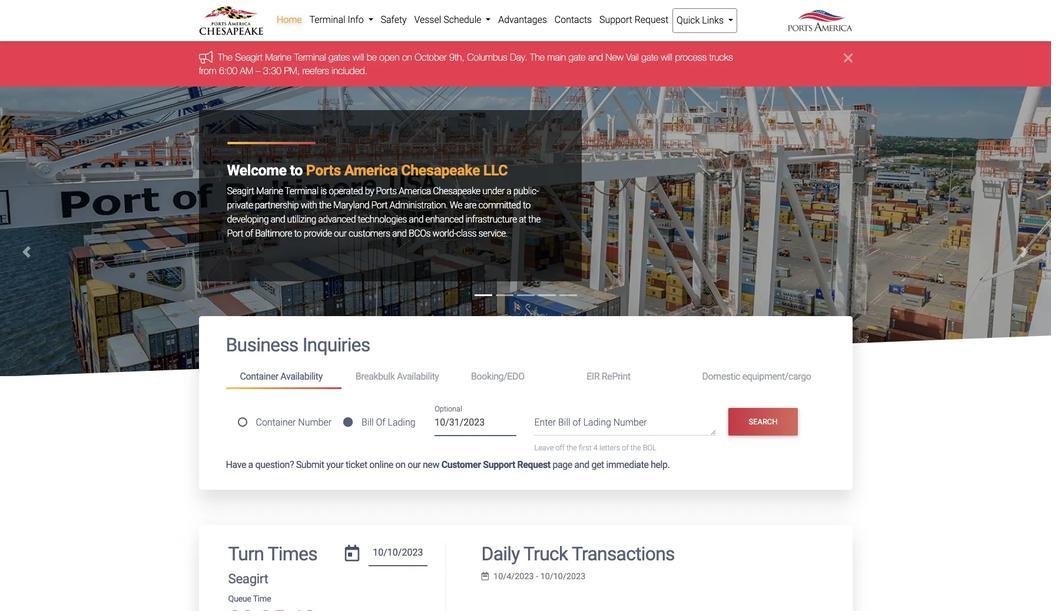 Task type: locate. For each thing, give the bounding box(es) containing it.
0 vertical spatial marine
[[265, 52, 291, 63]]

–
[[256, 65, 260, 76]]

0 horizontal spatial our
[[334, 228, 347, 239]]

marine
[[265, 52, 291, 63], [256, 185, 283, 197]]

0 vertical spatial support
[[600, 14, 632, 25]]

of down developing
[[245, 228, 253, 239]]

0 horizontal spatial the
[[218, 52, 232, 63]]

support
[[600, 14, 632, 25], [483, 460, 515, 471]]

our left the new
[[408, 460, 421, 471]]

1 horizontal spatial availability
[[397, 371, 439, 382]]

Optional text field
[[435, 413, 517, 436]]

0 vertical spatial to
[[290, 162, 303, 179]]

world-
[[433, 228, 457, 239]]

0 horizontal spatial gate
[[568, 52, 585, 63]]

2 vertical spatial to
[[294, 228, 302, 239]]

0 horizontal spatial of
[[245, 228, 253, 239]]

2 vertical spatial of
[[622, 444, 629, 452]]

1 horizontal spatial a
[[507, 185, 511, 197]]

booking/edo
[[471, 371, 525, 382]]

0 vertical spatial our
[[334, 228, 347, 239]]

home link
[[273, 8, 306, 32]]

terminal inside the seagirt marine terminal gates will be open on october 9th, columbus day. the main gate and new vail gate will process trucks from 6:00 am – 3:30 pm, reefers included.
[[294, 52, 326, 63]]

advantages
[[498, 14, 547, 25]]

the up 6:00
[[218, 52, 232, 63]]

on right open
[[402, 52, 412, 63]]

request down leave
[[517, 460, 551, 471]]

None text field
[[369, 543, 428, 567]]

0 horizontal spatial availability
[[281, 371, 323, 382]]

america up by
[[344, 162, 398, 179]]

daily truck transactions
[[482, 543, 675, 566]]

2 vertical spatial seagirt
[[228, 571, 268, 587]]

america
[[344, 162, 398, 179], [399, 185, 431, 197]]

turn times
[[228, 543, 317, 566]]

at
[[519, 214, 527, 225]]

0 horizontal spatial support
[[483, 460, 515, 471]]

container availability
[[240, 371, 323, 382]]

customer support request link
[[442, 460, 551, 471]]

1 vertical spatial america
[[399, 185, 431, 197]]

bullhorn image
[[199, 51, 218, 64]]

container for container availability
[[240, 371, 278, 382]]

times
[[268, 543, 317, 566]]

gate
[[568, 52, 585, 63], [641, 52, 658, 63]]

1 horizontal spatial will
[[661, 52, 672, 63]]

1 horizontal spatial gate
[[641, 52, 658, 63]]

1 the from the left
[[218, 52, 232, 63]]

get
[[592, 460, 604, 471]]

is
[[320, 185, 327, 197]]

will left process
[[661, 52, 672, 63]]

0 horizontal spatial lading
[[388, 417, 416, 428]]

lading up 4
[[584, 417, 611, 428]]

0 vertical spatial request
[[635, 14, 669, 25]]

1 vertical spatial on
[[396, 460, 406, 471]]

1 vertical spatial port
[[227, 228, 243, 239]]

llc
[[483, 162, 508, 179]]

0 vertical spatial a
[[507, 185, 511, 197]]

have
[[226, 460, 246, 471]]

on right online
[[396, 460, 406, 471]]

home
[[277, 14, 302, 25]]

1 vertical spatial terminal
[[294, 52, 326, 63]]

your
[[326, 460, 344, 471]]

availability right breakbulk at the bottom left of page
[[397, 371, 439, 382]]

2 availability from the left
[[397, 371, 439, 382]]

and left new at the top right of the page
[[588, 52, 603, 63]]

committed
[[479, 200, 521, 211]]

1 will from the left
[[352, 52, 364, 63]]

main content
[[190, 316, 861, 611]]

support up new at the top right of the page
[[600, 14, 632, 25]]

quick
[[677, 15, 700, 26]]

bill left 'of'
[[362, 417, 374, 428]]

seagirt inside main content
[[228, 571, 268, 587]]

gate right main
[[568, 52, 585, 63]]

and left get
[[575, 460, 590, 471]]

to up with
[[290, 162, 303, 179]]

class
[[456, 228, 477, 239]]

availability for breakbulk availability
[[397, 371, 439, 382]]

chesapeake inside 'seagirt marine terminal is operated by ports america chesapeake under a public- private partnership with the maryland port administration.                         we are committed to developing and utilizing advanced technologies and enhanced infrastructure at the port of baltimore to provide                         our customers and bcos world-class service.'
[[433, 185, 481, 197]]

1 vertical spatial our
[[408, 460, 421, 471]]

will left be
[[352, 52, 364, 63]]

0 vertical spatial seagirt
[[235, 52, 262, 63]]

letters
[[600, 444, 620, 452]]

seagirt up private
[[227, 185, 254, 197]]

1 horizontal spatial our
[[408, 460, 421, 471]]

bill
[[362, 417, 374, 428], [558, 417, 571, 428]]

to down utilizing
[[294, 228, 302, 239]]

1 horizontal spatial of
[[573, 417, 581, 428]]

terminal up with
[[285, 185, 319, 197]]

contacts link
[[551, 8, 596, 32]]

9th,
[[449, 52, 464, 63]]

america up administration.
[[399, 185, 431, 197]]

number up submit
[[298, 417, 332, 428]]

1 horizontal spatial port
[[371, 200, 388, 211]]

support request
[[600, 14, 669, 25]]

container availability link
[[226, 366, 341, 390]]

10/4/2023
[[494, 572, 534, 582]]

ports right by
[[376, 185, 397, 197]]

0 vertical spatial container
[[240, 371, 278, 382]]

safety link
[[377, 8, 411, 32]]

marine up partnership
[[256, 185, 283, 197]]

0 horizontal spatial request
[[517, 460, 551, 471]]

infrastructure
[[466, 214, 517, 225]]

availability for container availability
[[281, 371, 323, 382]]

of
[[376, 417, 386, 428]]

america inside 'seagirt marine terminal is operated by ports america chesapeake under a public- private partnership with the maryland port administration.                         we are committed to developing and utilizing advanced technologies and enhanced infrastructure at the port of baltimore to provide                         our customers and bcos world-class service.'
[[399, 185, 431, 197]]

eir reprint
[[587, 371, 631, 382]]

am
[[240, 65, 253, 76]]

port up technologies
[[371, 200, 388, 211]]

question?
[[255, 460, 294, 471]]

the seagirt marine terminal gates will be open on october 9th, columbus day. the main gate and new vail gate will process trucks from 6:00 am – 3:30 pm, reefers included.
[[199, 52, 733, 76]]

of inside 'seagirt marine terminal is operated by ports america chesapeake under a public- private partnership with the maryland port administration.                         we are committed to developing and utilizing advanced technologies and enhanced infrastructure at the port of baltimore to provide                         our customers and bcos world-class service.'
[[245, 228, 253, 239]]

leave off the first 4 letters of the bol
[[535, 444, 657, 452]]

vessel schedule link
[[411, 8, 495, 32]]

info
[[348, 14, 364, 25]]

our down advanced
[[334, 228, 347, 239]]

1 vertical spatial chesapeake
[[433, 185, 481, 197]]

port down developing
[[227, 228, 243, 239]]

open
[[379, 52, 399, 63]]

ports up 'is'
[[306, 162, 341, 179]]

with
[[301, 200, 317, 211]]

1 vertical spatial container
[[256, 417, 296, 428]]

terminal up reefers
[[294, 52, 326, 63]]

to
[[290, 162, 303, 179], [523, 200, 531, 211], [294, 228, 302, 239]]

gate right vail
[[641, 52, 658, 63]]

columbus
[[467, 52, 507, 63]]

marine up 3:30
[[265, 52, 291, 63]]

our
[[334, 228, 347, 239], [408, 460, 421, 471]]

on inside the seagirt marine terminal gates will be open on october 9th, columbus day. the main gate and new vail gate will process trucks from 6:00 am – 3:30 pm, reefers included.
[[402, 52, 412, 63]]

0 vertical spatial on
[[402, 52, 412, 63]]

seagirt up am
[[235, 52, 262, 63]]

0 horizontal spatial will
[[352, 52, 364, 63]]

1 horizontal spatial ports
[[376, 185, 397, 197]]

the seagirt marine terminal gates will be open on october 9th, columbus day. the main gate and new vail gate will process trucks from 6:00 am – 3:30 pm, reefers included. alert
[[0, 41, 1051, 87]]

0 vertical spatial america
[[344, 162, 398, 179]]

have a question? submit your ticket online on our new customer support request page and get immediate help.
[[226, 460, 670, 471]]

1 availability from the left
[[281, 371, 323, 382]]

pm,
[[284, 65, 300, 76]]

0 vertical spatial terminal
[[309, 14, 345, 25]]

breakbulk
[[356, 371, 395, 382]]

baltimore
[[255, 228, 292, 239]]

marine inside the seagirt marine terminal gates will be open on october 9th, columbus day. the main gate and new vail gate will process trucks from 6:00 am – 3:30 pm, reefers included.
[[265, 52, 291, 63]]

a right under
[[507, 185, 511, 197]]

terminal left info
[[309, 14, 345, 25]]

seagirt for seagirt marine terminal is operated by ports america chesapeake under a public- private partnership with the maryland port administration.                         we are committed to developing and utilizing advanced technologies and enhanced infrastructure at the port of baltimore to provide                         our customers and bcos world-class service.
[[227, 185, 254, 197]]

contacts
[[555, 14, 592, 25]]

chesapeake
[[401, 162, 480, 179], [433, 185, 481, 197]]

container down business
[[240, 371, 278, 382]]

6:00
[[219, 65, 237, 76]]

advanced
[[318, 214, 356, 225]]

1 vertical spatial marine
[[256, 185, 283, 197]]

bill of lading
[[362, 417, 416, 428]]

container number
[[256, 417, 332, 428]]

eir reprint link
[[573, 366, 688, 388]]

1 horizontal spatial america
[[399, 185, 431, 197]]

submit
[[296, 460, 324, 471]]

number up 'bol'
[[614, 417, 647, 428]]

search
[[749, 417, 778, 426]]

to down public- on the top
[[523, 200, 531, 211]]

availability
[[281, 371, 323, 382], [397, 371, 439, 382]]

0 horizontal spatial ports
[[306, 162, 341, 179]]

and left bcos
[[392, 228, 407, 239]]

1 vertical spatial ports
[[376, 185, 397, 197]]

support inside main content
[[483, 460, 515, 471]]

maryland
[[333, 200, 369, 211]]

0 vertical spatial chesapeake
[[401, 162, 480, 179]]

a
[[507, 185, 511, 197], [248, 460, 253, 471]]

main content containing business inquiries
[[190, 316, 861, 611]]

1 vertical spatial a
[[248, 460, 253, 471]]

1 vertical spatial support
[[483, 460, 515, 471]]

request left quick
[[635, 14, 669, 25]]

bcos
[[409, 228, 431, 239]]

0 vertical spatial port
[[371, 200, 388, 211]]

lading
[[388, 417, 416, 428], [584, 417, 611, 428]]

0 vertical spatial of
[[245, 228, 253, 239]]

the right off
[[567, 444, 577, 452]]

the right day.
[[530, 52, 545, 63]]

will
[[352, 52, 364, 63], [661, 52, 672, 63]]

2 vertical spatial terminal
[[285, 185, 319, 197]]

1 horizontal spatial the
[[530, 52, 545, 63]]

the right at at the top of the page
[[529, 214, 541, 225]]

from
[[199, 65, 216, 76]]

included.
[[331, 65, 367, 76]]

daily
[[482, 543, 520, 566]]

and
[[588, 52, 603, 63], [271, 214, 285, 225], [409, 214, 424, 225], [392, 228, 407, 239], [575, 460, 590, 471]]

1 horizontal spatial bill
[[558, 417, 571, 428]]

off
[[556, 444, 565, 452]]

1 vertical spatial of
[[573, 417, 581, 428]]

lading right 'of'
[[388, 417, 416, 428]]

the left 'bol'
[[631, 444, 641, 452]]

bill right enter
[[558, 417, 571, 428]]

1 vertical spatial seagirt
[[227, 185, 254, 197]]

seagirt up queue time
[[228, 571, 268, 587]]

support right the customer
[[483, 460, 515, 471]]

container up "question?"
[[256, 417, 296, 428]]

of right 'letters'
[[622, 444, 629, 452]]

terminal
[[309, 14, 345, 25], [294, 52, 326, 63], [285, 185, 319, 197]]

of up first
[[573, 417, 581, 428]]

availability down business inquiries
[[281, 371, 323, 382]]

process
[[675, 52, 707, 63]]

a right 'have'
[[248, 460, 253, 471]]

seagirt inside 'seagirt marine terminal is operated by ports america chesapeake under a public- private partnership with the maryland port administration.                         we are committed to developing and utilizing advanced technologies and enhanced infrastructure at the port of baltimore to provide                         our customers and bcos world-class service.'
[[227, 185, 254, 197]]

0 horizontal spatial bill
[[362, 417, 374, 428]]



Task type: describe. For each thing, give the bounding box(es) containing it.
1 horizontal spatial lading
[[584, 417, 611, 428]]

administration.
[[390, 200, 448, 211]]

1 horizontal spatial support
[[600, 14, 632, 25]]

2 horizontal spatial of
[[622, 444, 629, 452]]

links
[[702, 15, 724, 26]]

operated
[[329, 185, 363, 197]]

domestic
[[702, 371, 740, 382]]

optional
[[435, 405, 462, 413]]

terminal info
[[309, 14, 366, 25]]

domestic equipment/cargo link
[[688, 366, 826, 388]]

vessel schedule
[[414, 14, 484, 25]]

our inside main content
[[408, 460, 421, 471]]

calendar week image
[[482, 572, 489, 581]]

turn
[[228, 543, 264, 566]]

under
[[483, 185, 505, 197]]

page
[[553, 460, 572, 471]]

trucks
[[709, 52, 733, 63]]

1 gate from the left
[[568, 52, 585, 63]]

safety
[[381, 14, 407, 25]]

queue time
[[228, 594, 271, 604]]

4
[[594, 444, 598, 452]]

new
[[423, 460, 439, 471]]

enter
[[535, 417, 556, 428]]

vessel
[[414, 14, 441, 25]]

0 vertical spatial ports
[[306, 162, 341, 179]]

utilizing
[[287, 214, 316, 225]]

and down partnership
[[271, 214, 285, 225]]

queue
[[228, 594, 251, 604]]

schedule
[[444, 14, 482, 25]]

new
[[606, 52, 623, 63]]

terminal inside 'seagirt marine terminal is operated by ports america chesapeake under a public- private partnership with the maryland port administration.                         we are committed to developing and utilizing advanced technologies and enhanced infrastructure at the port of baltimore to provide                         our customers and bcos world-class service.'
[[285, 185, 319, 197]]

1 horizontal spatial number
[[614, 417, 647, 428]]

developing
[[227, 214, 269, 225]]

time
[[253, 594, 271, 604]]

ports inside 'seagirt marine terminal is operated by ports america chesapeake under a public- private partnership with the maryland port administration.                         we are committed to developing and utilizing advanced technologies and enhanced infrastructure at the port of baltimore to provide                         our customers and bcos world-class service.'
[[376, 185, 397, 197]]

main
[[547, 52, 566, 63]]

10/10/2023
[[541, 572, 586, 582]]

marine inside 'seagirt marine terminal is operated by ports america chesapeake under a public- private partnership with the maryland port administration.                         we are committed to developing and utilizing advanced technologies and enhanced infrastructure at the port of baltimore to provide                         our customers and bcos world-class service.'
[[256, 185, 283, 197]]

eir
[[587, 371, 600, 382]]

2 gate from the left
[[641, 52, 658, 63]]

seagirt inside the seagirt marine terminal gates will be open on october 9th, columbus day. the main gate and new vail gate will process trucks from 6:00 am – 3:30 pm, reefers included.
[[235, 52, 262, 63]]

1 horizontal spatial request
[[635, 14, 669, 25]]

2 will from the left
[[661, 52, 672, 63]]

search button
[[729, 408, 798, 436]]

our inside 'seagirt marine terminal is operated by ports america chesapeake under a public- private partnership with the maryland port administration.                         we are committed to developing and utilizing advanced technologies and enhanced infrastructure at the port of baltimore to provide                         our customers and bcos world-class service.'
[[334, 228, 347, 239]]

0 horizontal spatial number
[[298, 417, 332, 428]]

customers
[[349, 228, 390, 239]]

partnership
[[255, 200, 299, 211]]

transactions
[[572, 543, 675, 566]]

bol
[[643, 444, 657, 452]]

3:30
[[263, 65, 281, 76]]

breakbulk availability
[[356, 371, 439, 382]]

quick links
[[677, 15, 726, 26]]

welcome to ports america chesapeake llc
[[227, 162, 508, 179]]

seagirt for seagirt
[[228, 571, 268, 587]]

leave
[[535, 444, 554, 452]]

the down 'is'
[[319, 200, 331, 211]]

quick links link
[[672, 8, 738, 33]]

and inside main content
[[575, 460, 590, 471]]

gates
[[328, 52, 350, 63]]

the seagirt marine terminal gates will be open on october 9th, columbus day. the main gate and new vail gate will process trucks from 6:00 am – 3:30 pm, reefers included. link
[[199, 52, 733, 76]]

calendar day image
[[345, 546, 359, 562]]

on inside main content
[[396, 460, 406, 471]]

welcome
[[227, 162, 287, 179]]

support request link
[[596, 8, 672, 32]]

technologies
[[358, 214, 407, 225]]

close image
[[844, 51, 853, 65]]

1 vertical spatial to
[[523, 200, 531, 211]]

first
[[579, 444, 592, 452]]

by
[[365, 185, 374, 197]]

private
[[227, 200, 253, 211]]

be
[[366, 52, 377, 63]]

1 vertical spatial request
[[517, 460, 551, 471]]

2 the from the left
[[530, 52, 545, 63]]

a inside 'seagirt marine terminal is operated by ports america chesapeake under a public- private partnership with the maryland port administration.                         we are committed to developing and utilizing advanced technologies and enhanced infrastructure at the port of baltimore to provide                         our customers and bcos world-class service.'
[[507, 185, 511, 197]]

october
[[415, 52, 447, 63]]

container for container number
[[256, 417, 296, 428]]

and inside the seagirt marine terminal gates will be open on october 9th, columbus day. the main gate and new vail gate will process trucks from 6:00 am – 3:30 pm, reefers included.
[[588, 52, 603, 63]]

domestic equipment/cargo
[[702, 371, 811, 382]]

truck
[[524, 543, 568, 566]]

-
[[536, 572, 538, 582]]

business inquiries
[[226, 334, 370, 356]]

enhanced
[[426, 214, 464, 225]]

ports america chesapeake image
[[0, 87, 1051, 542]]

ticket
[[346, 460, 367, 471]]

public-
[[513, 185, 539, 197]]

advantages link
[[495, 8, 551, 32]]

0 horizontal spatial america
[[344, 162, 398, 179]]

business
[[226, 334, 298, 356]]

inquiries
[[303, 334, 370, 356]]

0 horizontal spatial port
[[227, 228, 243, 239]]

online
[[369, 460, 393, 471]]

0 horizontal spatial a
[[248, 460, 253, 471]]

day.
[[510, 52, 527, 63]]

and down administration.
[[409, 214, 424, 225]]

Enter Bill of Lading Number text field
[[535, 416, 716, 436]]

vail
[[626, 52, 639, 63]]

enter bill of lading number
[[535, 417, 647, 428]]

service.
[[479, 228, 508, 239]]

booking/edo link
[[457, 366, 573, 388]]



Task type: vqa. For each thing, say whether or not it's contained in the screenshot.
topmost America
yes



